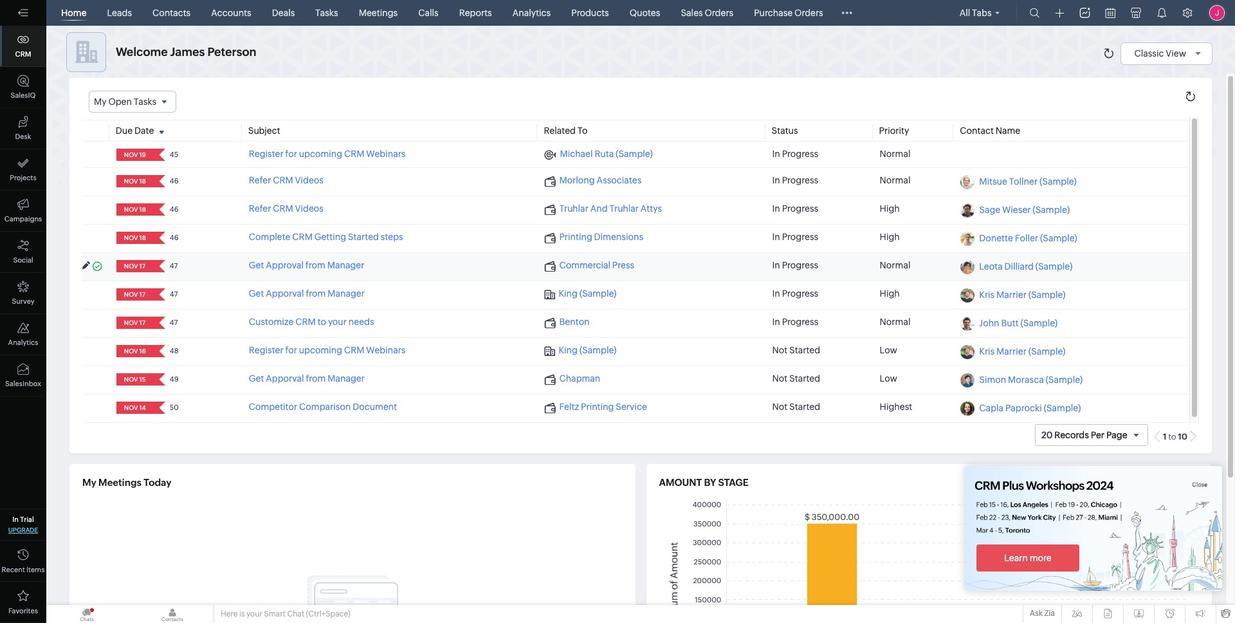 Task type: describe. For each thing, give the bounding box(es) containing it.
crm
[[15, 50, 31, 58]]

items
[[26, 566, 45, 573]]

recent
[[2, 566, 25, 573]]

recent items
[[2, 566, 45, 573]]

ask
[[1030, 609, 1043, 618]]

contacts link
[[147, 0, 196, 26]]

search image
[[1030, 8, 1040, 18]]

social
[[13, 256, 33, 264]]

products
[[572, 8, 609, 18]]

purchase
[[754, 8, 793, 18]]

calendar image
[[1106, 8, 1116, 18]]

purchase orders
[[754, 8, 824, 18]]

products link
[[567, 0, 614, 26]]

learn more link
[[977, 545, 1080, 572]]

all tabs
[[960, 8, 992, 18]]

tasks link
[[310, 0, 344, 26]]

learn more
[[1005, 553, 1052, 563]]

in
[[12, 516, 19, 523]]

deals link
[[267, 0, 300, 26]]

desk link
[[0, 108, 46, 149]]

meetings
[[359, 8, 398, 18]]

crm link
[[0, 26, 46, 67]]

0 horizontal spatial analytics
[[8, 339, 38, 346]]

more
[[1030, 553, 1052, 563]]

tasks
[[316, 8, 338, 18]]

social link
[[0, 232, 46, 273]]

in trial upgrade
[[8, 516, 38, 534]]

favorites
[[8, 607, 38, 615]]

sales orders link
[[676, 0, 739, 26]]

zia
[[1045, 609, 1056, 618]]

here
[[221, 610, 238, 619]]

sales motivator image
[[1080, 8, 1091, 18]]

projects link
[[0, 149, 46, 191]]

projects
[[10, 174, 36, 182]]

desk
[[15, 133, 31, 140]]

learn
[[1005, 553, 1028, 563]]

quotes
[[630, 8, 661, 18]]

salesinbox
[[5, 380, 41, 387]]

salesiq link
[[0, 67, 46, 108]]

quick actions image
[[1056, 8, 1065, 18]]

calls
[[418, 8, 439, 18]]

your
[[247, 610, 263, 619]]

smart
[[264, 610, 286, 619]]

survey link
[[0, 273, 46, 314]]

salesiq
[[11, 91, 36, 99]]

purchase orders link
[[749, 0, 829, 26]]

campaigns
[[4, 215, 42, 223]]

marketplace image
[[1132, 8, 1142, 18]]

chat
[[287, 610, 305, 619]]



Task type: locate. For each thing, give the bounding box(es) containing it.
home link
[[56, 0, 92, 26]]

orders right sales
[[705, 8, 734, 18]]

contacts image
[[132, 605, 213, 623]]

1 vertical spatial analytics link
[[0, 314, 46, 355]]

calls link
[[413, 0, 444, 26]]

analytics up salesinbox link
[[8, 339, 38, 346]]

accounts link
[[206, 0, 257, 26]]

upgrade
[[8, 526, 38, 534]]

accounts
[[211, 8, 251, 18]]

leads
[[107, 8, 132, 18]]

contacts
[[153, 8, 191, 18]]

chats image
[[89, 608, 95, 613]]

1 horizontal spatial analytics
[[513, 8, 551, 18]]

sales orders
[[681, 8, 734, 18]]

configure settings image
[[1183, 8, 1193, 18]]

is
[[239, 610, 245, 619]]

orders for sales orders
[[705, 8, 734, 18]]

here is your smart chat (ctrl+space)
[[221, 610, 351, 619]]

2 orders from the left
[[795, 8, 824, 18]]

deals
[[272, 8, 295, 18]]

analytics
[[513, 8, 551, 18], [8, 339, 38, 346]]

tabs
[[973, 8, 992, 18]]

ask zia
[[1030, 609, 1056, 618]]

analytics right the reports
[[513, 8, 551, 18]]

all
[[960, 8, 971, 18]]

orders inside "link"
[[705, 8, 734, 18]]

notifications image
[[1157, 8, 1168, 18]]

sales
[[681, 8, 703, 18]]

campaigns link
[[0, 191, 46, 232]]

analytics link down survey
[[0, 314, 46, 355]]

1 horizontal spatial orders
[[795, 8, 824, 18]]

analytics link
[[508, 0, 556, 26], [0, 314, 46, 355]]

reports
[[459, 8, 492, 18]]

quotes link
[[625, 0, 666, 26]]

1 vertical spatial analytics
[[8, 339, 38, 346]]

0 horizontal spatial analytics link
[[0, 314, 46, 355]]

analytics link right the reports
[[508, 0, 556, 26]]

reports link
[[454, 0, 497, 26]]

(ctrl+space)
[[306, 610, 351, 619]]

0 vertical spatial analytics link
[[508, 0, 556, 26]]

orders for purchase orders
[[795, 8, 824, 18]]

1 orders from the left
[[705, 8, 734, 18]]

1 horizontal spatial analytics link
[[508, 0, 556, 26]]

salesinbox link
[[0, 355, 46, 396]]

leads link
[[102, 0, 137, 26]]

orders
[[705, 8, 734, 18], [795, 8, 824, 18]]

orders right purchase
[[795, 8, 824, 18]]

trial
[[20, 516, 34, 523]]

home
[[61, 8, 87, 18]]

0 vertical spatial analytics
[[513, 8, 551, 18]]

0 horizontal spatial orders
[[705, 8, 734, 18]]

survey
[[12, 297, 34, 305]]

meetings link
[[354, 0, 403, 26]]



Task type: vqa. For each thing, say whether or not it's contained in the screenshot.
Dashboard LINK
no



